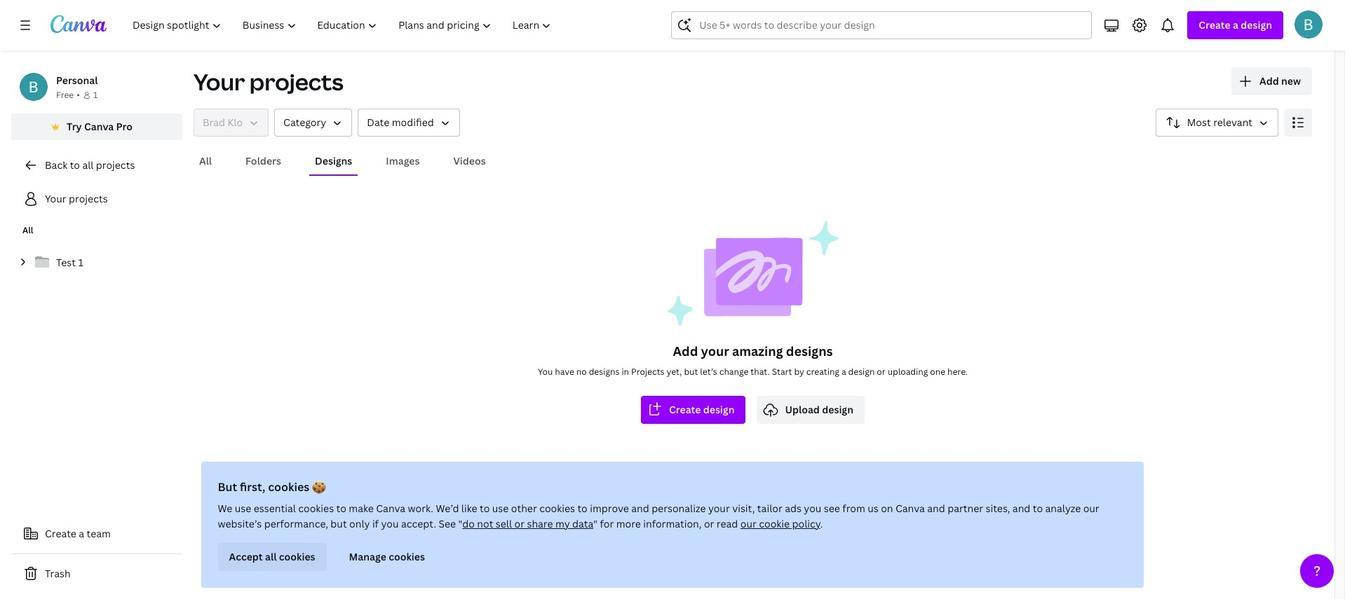 Task type: describe. For each thing, give the bounding box(es) containing it.
3 and from the left
[[1013, 502, 1031, 516]]

to right 'like'
[[480, 502, 490, 516]]

information,
[[644, 518, 702, 531]]

accept
[[229, 551, 263, 564]]

sites,
[[987, 502, 1011, 516]]

create a design
[[1199, 18, 1273, 32]]

back to all projects link
[[11, 152, 182, 180]]

tailor
[[758, 502, 783, 516]]

" inside we use essential cookies to make canva work. we'd like to use other cookies to improve and personalize your visit, tailor ads you see from us on canva and partner sites, and to analyze our website's performance, but only if you accept. see "
[[459, 518, 463, 531]]

change
[[720, 366, 749, 378]]

2 " from the left
[[594, 518, 598, 531]]

more
[[617, 518, 642, 531]]

back to all projects
[[45, 159, 135, 172]]

canva inside button
[[84, 120, 114, 133]]

a inside add your amazing designs you have no designs in projects yet, but let's change that. start by creating a design or uploading one here.
[[842, 366, 847, 378]]

team
[[87, 528, 111, 541]]

visit,
[[733, 502, 756, 516]]

analyze
[[1046, 502, 1082, 516]]

my
[[556, 518, 571, 531]]

do
[[463, 518, 475, 531]]

cookie
[[760, 518, 790, 531]]

essential
[[254, 502, 296, 516]]

brad klo image
[[1295, 11, 1323, 39]]

cookies down 🍪
[[299, 502, 334, 516]]

design inside create a design dropdown button
[[1241, 18, 1273, 32]]

to up 'data'
[[578, 502, 588, 516]]

1 horizontal spatial canva
[[377, 502, 406, 516]]

personal
[[56, 74, 98, 87]]

try
[[67, 120, 82, 133]]

Owner button
[[194, 109, 269, 137]]

test 1 link
[[11, 248, 182, 278]]

create design
[[669, 403, 735, 417]]

accept all cookies
[[229, 551, 316, 564]]

to right the back
[[70, 159, 80, 172]]

folders button
[[240, 148, 287, 175]]

videos button
[[448, 148, 492, 175]]

add your amazing designs you have no designs in projects yet, but let's change that. start by creating a design or uploading one here.
[[538, 343, 968, 378]]

test
[[56, 256, 76, 269]]

accept.
[[402, 518, 437, 531]]

upload design
[[785, 403, 854, 417]]

here.
[[948, 366, 968, 378]]

0 horizontal spatial all
[[22, 225, 33, 236]]

•
[[77, 89, 80, 101]]

no
[[577, 366, 587, 378]]

add new button
[[1232, 67, 1313, 95]]

1 vertical spatial projects
[[96, 159, 135, 172]]

by
[[795, 366, 805, 378]]

.
[[821, 518, 824, 531]]

1 use from the left
[[235, 502, 252, 516]]

manage
[[349, 551, 387, 564]]

trash link
[[11, 561, 182, 589]]

sell
[[496, 518, 513, 531]]

improve
[[591, 502, 630, 516]]

your projects link
[[11, 185, 182, 213]]

folders
[[246, 154, 281, 168]]

create design button
[[641, 396, 746, 424]]

all button
[[194, 148, 218, 175]]

0 vertical spatial 1
[[93, 89, 98, 101]]

do not sell or share my data " for more information, or read our cookie policy .
[[463, 518, 824, 531]]

brad
[[203, 116, 225, 129]]

to left the make
[[337, 502, 347, 516]]

projects
[[631, 366, 665, 378]]

test 1
[[56, 256, 83, 269]]

manage cookies button
[[338, 544, 437, 572]]

but first, cookies 🍪 dialog
[[201, 462, 1144, 589]]

from
[[843, 502, 866, 516]]

let's
[[700, 366, 718, 378]]

1 horizontal spatial or
[[705, 518, 715, 531]]

your inside we use essential cookies to make canva work. we'd like to use other cookies to improve and personalize your visit, tailor ads you see from us on canva and partner sites, and to analyze our website's performance, but only if you accept. see "
[[709, 502, 731, 516]]

design inside upload design button
[[822, 403, 854, 417]]

0 horizontal spatial you
[[382, 518, 399, 531]]

for
[[601, 518, 614, 531]]

we'd
[[436, 502, 459, 516]]

data
[[573, 518, 594, 531]]

cookies down accept.
[[389, 551, 425, 564]]

a for design
[[1234, 18, 1239, 32]]

uploading
[[888, 366, 929, 378]]

ads
[[786, 502, 802, 516]]

0 vertical spatial projects
[[250, 67, 344, 97]]

do not sell or share my data link
[[463, 518, 594, 531]]

create for create a design
[[1199, 18, 1231, 32]]

upload design button
[[757, 396, 865, 424]]

0 vertical spatial designs
[[786, 343, 833, 360]]

create a design button
[[1188, 11, 1284, 39]]

videos
[[454, 154, 486, 168]]

create a team button
[[11, 521, 182, 549]]

date
[[367, 116, 390, 129]]

yet,
[[667, 366, 682, 378]]

images button
[[381, 148, 426, 175]]

2 vertical spatial projects
[[69, 192, 108, 206]]

make
[[349, 502, 374, 516]]

brad klo
[[203, 116, 243, 129]]

only
[[350, 518, 370, 531]]

amazing
[[733, 343, 783, 360]]

modified
[[392, 116, 434, 129]]

try canva pro button
[[11, 114, 182, 140]]

one
[[931, 366, 946, 378]]

upload
[[785, 403, 820, 417]]

read
[[717, 518, 739, 531]]



Task type: vqa. For each thing, say whether or not it's contained in the screenshot.
'Copy link' button
no



Task type: locate. For each thing, give the bounding box(es) containing it.
1 vertical spatial a
[[842, 366, 847, 378]]

1 right test
[[78, 256, 83, 269]]

create
[[1199, 18, 1231, 32], [669, 403, 701, 417], [45, 528, 76, 541]]

website's
[[218, 518, 262, 531]]

0 horizontal spatial all
[[82, 159, 94, 172]]

2 horizontal spatial and
[[1013, 502, 1031, 516]]

klo
[[228, 116, 243, 129]]

0 vertical spatial a
[[1234, 18, 1239, 32]]

or left read
[[705, 518, 715, 531]]

1 vertical spatial create
[[669, 403, 701, 417]]

1 vertical spatial your
[[45, 192, 66, 206]]

0 vertical spatial all
[[82, 159, 94, 172]]

1 horizontal spatial a
[[842, 366, 847, 378]]

new
[[1282, 74, 1302, 88]]

cookies up my on the left bottom
[[540, 502, 576, 516]]

1 vertical spatial but
[[331, 518, 347, 531]]

and right sites,
[[1013, 502, 1031, 516]]

2 vertical spatial a
[[79, 528, 84, 541]]

create a team
[[45, 528, 111, 541]]

0 vertical spatial add
[[1260, 74, 1280, 88]]

1 horizontal spatial all
[[199, 154, 212, 168]]

design inside add your amazing designs you have no designs in projects yet, but let's change that. start by creating a design or uploading one here.
[[849, 366, 875, 378]]

0 horizontal spatial "
[[459, 518, 463, 531]]

see
[[825, 502, 841, 516]]

not
[[478, 518, 494, 531]]

create for create a team
[[45, 528, 76, 541]]

canva up if
[[377, 502, 406, 516]]

your down the back
[[45, 192, 66, 206]]

add inside add your amazing designs you have no designs in projects yet, but let's change that. start by creating a design or uploading one here.
[[673, 343, 698, 360]]

most
[[1188, 116, 1212, 129]]

0 horizontal spatial our
[[741, 518, 757, 531]]

designs
[[786, 343, 833, 360], [589, 366, 620, 378]]

accept all cookies button
[[218, 544, 327, 572]]

we
[[218, 502, 233, 516]]

date modified
[[367, 116, 434, 129]]

use up website's
[[235, 502, 252, 516]]

2 vertical spatial create
[[45, 528, 76, 541]]

your projects
[[194, 67, 344, 97], [45, 192, 108, 206]]

like
[[462, 502, 478, 516]]

1 vertical spatial your
[[709, 502, 731, 516]]

0 vertical spatial but
[[684, 366, 698, 378]]

top level navigation element
[[123, 11, 564, 39]]

your up brad klo
[[194, 67, 245, 97]]

cookies down the "performance,"
[[279, 551, 316, 564]]

1 vertical spatial designs
[[589, 366, 620, 378]]

pro
[[116, 120, 133, 133]]

your projects down back to all projects
[[45, 192, 108, 206]]

create for create design
[[669, 403, 701, 417]]

all
[[199, 154, 212, 168], [22, 225, 33, 236]]

or left uploading
[[877, 366, 886, 378]]

2 use from the left
[[493, 502, 509, 516]]

start
[[772, 366, 793, 378]]

1 horizontal spatial you
[[805, 502, 822, 516]]

your
[[194, 67, 245, 97], [45, 192, 66, 206]]

1 vertical spatial you
[[382, 518, 399, 531]]

create inside 'button'
[[669, 403, 701, 417]]

you
[[805, 502, 822, 516], [382, 518, 399, 531]]

projects up your projects link
[[96, 159, 135, 172]]

first,
[[240, 480, 266, 495]]

" left for
[[594, 518, 598, 531]]

1 " from the left
[[459, 518, 463, 531]]

a inside dropdown button
[[1234, 18, 1239, 32]]

1 horizontal spatial use
[[493, 502, 509, 516]]

a
[[1234, 18, 1239, 32], [842, 366, 847, 378], [79, 528, 84, 541]]

1 horizontal spatial all
[[266, 551, 277, 564]]

🍪
[[313, 480, 327, 495]]

0 vertical spatial all
[[199, 154, 212, 168]]

policy
[[793, 518, 821, 531]]

0 horizontal spatial or
[[515, 518, 525, 531]]

1 horizontal spatial add
[[1260, 74, 1280, 88]]

0 horizontal spatial your
[[45, 192, 66, 206]]

None search field
[[672, 11, 1093, 39]]

1 vertical spatial 1
[[78, 256, 83, 269]]

1 horizontal spatial but
[[684, 366, 698, 378]]

0 horizontal spatial your projects
[[45, 192, 108, 206]]

add left new
[[1260, 74, 1280, 88]]

2 horizontal spatial or
[[877, 366, 886, 378]]

us
[[868, 502, 879, 516]]

your up read
[[709, 502, 731, 516]]

all inside button
[[266, 551, 277, 564]]

projects
[[250, 67, 344, 97], [96, 159, 135, 172], [69, 192, 108, 206]]

a inside 'button'
[[79, 528, 84, 541]]

to left analyze
[[1034, 502, 1044, 516]]

Search search field
[[700, 12, 1065, 39]]

add up yet,
[[673, 343, 698, 360]]

0 horizontal spatial add
[[673, 343, 698, 360]]

that.
[[751, 366, 770, 378]]

a up the add new dropdown button
[[1234, 18, 1239, 32]]

1 right • on the left top of the page
[[93, 89, 98, 101]]

most relevant
[[1188, 116, 1253, 129]]

your
[[701, 343, 730, 360], [709, 502, 731, 516]]

1 vertical spatial our
[[741, 518, 757, 531]]

performance,
[[265, 518, 329, 531]]

designs up by
[[786, 343, 833, 360]]

trash
[[45, 568, 71, 581]]

1 horizontal spatial your projects
[[194, 67, 344, 97]]

your projects up the klo
[[194, 67, 344, 97]]

designs left in at left
[[589, 366, 620, 378]]

canva right on
[[896, 502, 926, 516]]

Category button
[[274, 109, 352, 137]]

add for your
[[673, 343, 698, 360]]

relevant
[[1214, 116, 1253, 129]]

0 vertical spatial your
[[194, 67, 245, 97]]

a right creating
[[842, 366, 847, 378]]

your inside add your amazing designs you have no designs in projects yet, but let's change that. start by creating a design or uploading one here.
[[701, 343, 730, 360]]

personalize
[[652, 502, 707, 516]]

0 vertical spatial create
[[1199, 18, 1231, 32]]

design right upload
[[822, 403, 854, 417]]

or inside add your amazing designs you have no designs in projects yet, but let's change that. start by creating a design or uploading one here.
[[877, 366, 886, 378]]

1 horizontal spatial "
[[594, 518, 598, 531]]

2 horizontal spatial canva
[[896, 502, 926, 516]]

add new
[[1260, 74, 1302, 88]]

1 inside 'link'
[[78, 256, 83, 269]]

Date modified button
[[358, 109, 460, 137]]

you
[[538, 366, 553, 378]]

category
[[284, 116, 326, 129]]

0 vertical spatial your projects
[[194, 67, 344, 97]]

Sort by button
[[1156, 109, 1279, 137]]

but left only on the left of the page
[[331, 518, 347, 531]]

images
[[386, 154, 420, 168]]

you up "policy"
[[805, 502, 822, 516]]

0 horizontal spatial 1
[[78, 256, 83, 269]]

0 horizontal spatial create
[[45, 528, 76, 541]]

1 horizontal spatial designs
[[786, 343, 833, 360]]

partner
[[948, 502, 984, 516]]

all inside "all" button
[[199, 154, 212, 168]]

but right yet,
[[684, 366, 698, 378]]

but inside we use essential cookies to make canva work. we'd like to use other cookies to improve and personalize your visit, tailor ads you see from us on canva and partner sites, and to analyze our website's performance, but only if you accept. see "
[[331, 518, 347, 531]]

a for team
[[79, 528, 84, 541]]

create inside dropdown button
[[1199, 18, 1231, 32]]

in
[[622, 366, 629, 378]]

our inside we use essential cookies to make canva work. we'd like to use other cookies to improve and personalize your visit, tailor ads you see from us on canva and partner sites, and to analyze our website's performance, but only if you accept. see "
[[1084, 502, 1100, 516]]

2 and from the left
[[928, 502, 946, 516]]

1 horizontal spatial 1
[[93, 89, 98, 101]]

use up sell
[[493, 502, 509, 516]]

0 vertical spatial our
[[1084, 502, 1100, 516]]

1 vertical spatial all
[[266, 551, 277, 564]]

or right sell
[[515, 518, 525, 531]]

0 horizontal spatial but
[[331, 518, 347, 531]]

manage cookies
[[349, 551, 425, 564]]

cookies
[[268, 480, 310, 495], [299, 502, 334, 516], [540, 502, 576, 516], [279, 551, 316, 564], [389, 551, 425, 564]]

if
[[373, 518, 379, 531]]

and left partner
[[928, 502, 946, 516]]

designs
[[315, 154, 352, 168]]

other
[[512, 502, 538, 516]]

but inside add your amazing designs you have no designs in projects yet, but let's change that. start by creating a design or uploading one here.
[[684, 366, 698, 378]]

on
[[882, 502, 894, 516]]

a left the team
[[79, 528, 84, 541]]

1 horizontal spatial your
[[194, 67, 245, 97]]

1 vertical spatial your projects
[[45, 192, 108, 206]]

you right if
[[382, 518, 399, 531]]

try canva pro
[[67, 120, 133, 133]]

free •
[[56, 89, 80, 101]]

1 and from the left
[[632, 502, 650, 516]]

work.
[[408, 502, 434, 516]]

designs button
[[309, 148, 358, 175]]

we use essential cookies to make canva work. we'd like to use other cookies to improve and personalize your visit, tailor ads you see from us on canva and partner sites, and to analyze our website's performance, but only if you accept. see "
[[218, 502, 1100, 531]]

2 horizontal spatial create
[[1199, 18, 1231, 32]]

projects up category
[[250, 67, 344, 97]]

all right the back
[[82, 159, 94, 172]]

1 horizontal spatial create
[[669, 403, 701, 417]]

and up do not sell or share my data " for more information, or read our cookie policy .
[[632, 502, 650, 516]]

1 vertical spatial add
[[673, 343, 698, 360]]

0 horizontal spatial canva
[[84, 120, 114, 133]]

0 vertical spatial your
[[701, 343, 730, 360]]

2 horizontal spatial a
[[1234, 18, 1239, 32]]

creating
[[807, 366, 840, 378]]

free
[[56, 89, 74, 101]]

" right see
[[459, 518, 463, 531]]

design right creating
[[849, 366, 875, 378]]

design inside create design 'button'
[[704, 403, 735, 417]]

0 horizontal spatial a
[[79, 528, 84, 541]]

1 vertical spatial all
[[22, 225, 33, 236]]

but
[[218, 480, 238, 495]]

projects down back to all projects
[[69, 192, 108, 206]]

0 horizontal spatial and
[[632, 502, 650, 516]]

0 vertical spatial you
[[805, 502, 822, 516]]

your up let's
[[701, 343, 730, 360]]

cookies up the essential
[[268, 480, 310, 495]]

all right accept
[[266, 551, 277, 564]]

back
[[45, 159, 68, 172]]

canva right try
[[84, 120, 114, 133]]

create inside 'button'
[[45, 528, 76, 541]]

our down the visit,
[[741, 518, 757, 531]]

our right analyze
[[1084, 502, 1100, 516]]

0 horizontal spatial designs
[[589, 366, 620, 378]]

add for new
[[1260, 74, 1280, 88]]

1
[[93, 89, 98, 101], [78, 256, 83, 269]]

our cookie policy link
[[741, 518, 821, 531]]

1 horizontal spatial and
[[928, 502, 946, 516]]

0 horizontal spatial use
[[235, 502, 252, 516]]

see
[[439, 518, 457, 531]]

have
[[555, 366, 575, 378]]

design left brad klo icon
[[1241, 18, 1273, 32]]

design down let's
[[704, 403, 735, 417]]

share
[[528, 518, 554, 531]]

add inside dropdown button
[[1260, 74, 1280, 88]]

or
[[877, 366, 886, 378], [515, 518, 525, 531], [705, 518, 715, 531]]

canva
[[84, 120, 114, 133], [377, 502, 406, 516], [896, 502, 926, 516]]

1 horizontal spatial our
[[1084, 502, 1100, 516]]



